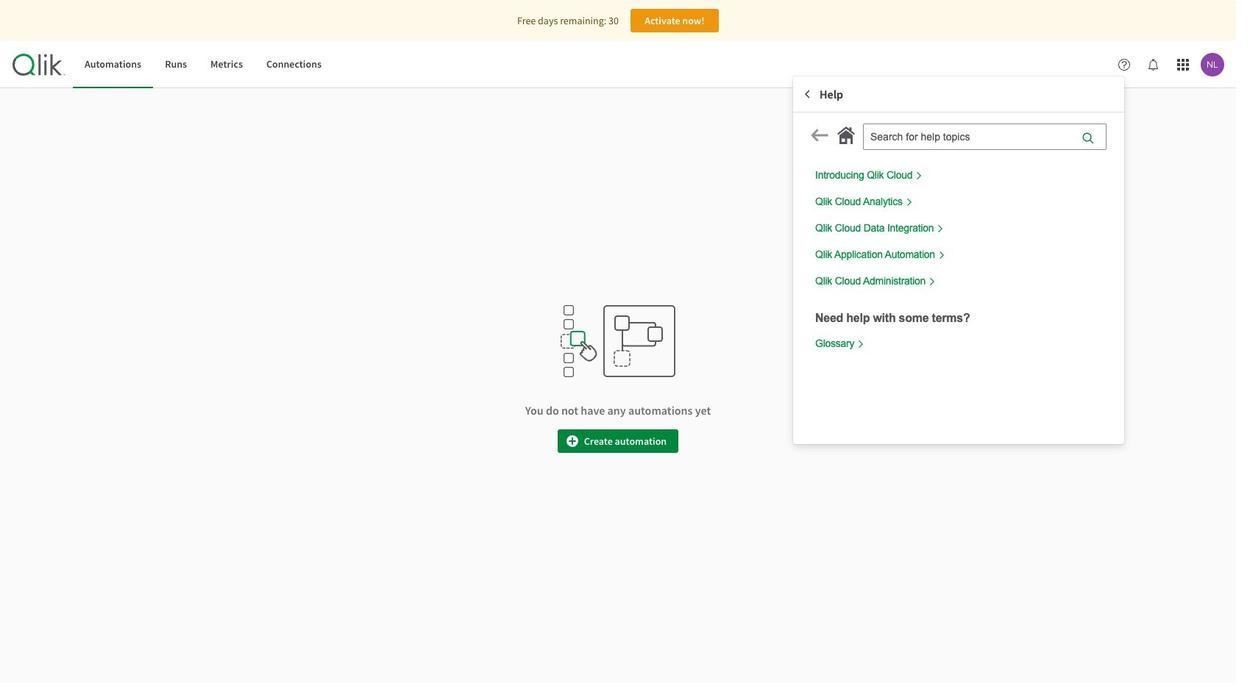 Task type: vqa. For each thing, say whether or not it's contained in the screenshot.
'Noah Lott' 'IMAGE'
yes



Task type: locate. For each thing, give the bounding box(es) containing it.
tab list
[[73, 41, 334, 88]]

noah lott image
[[1201, 53, 1225, 77]]

group
[[794, 77, 1125, 445]]



